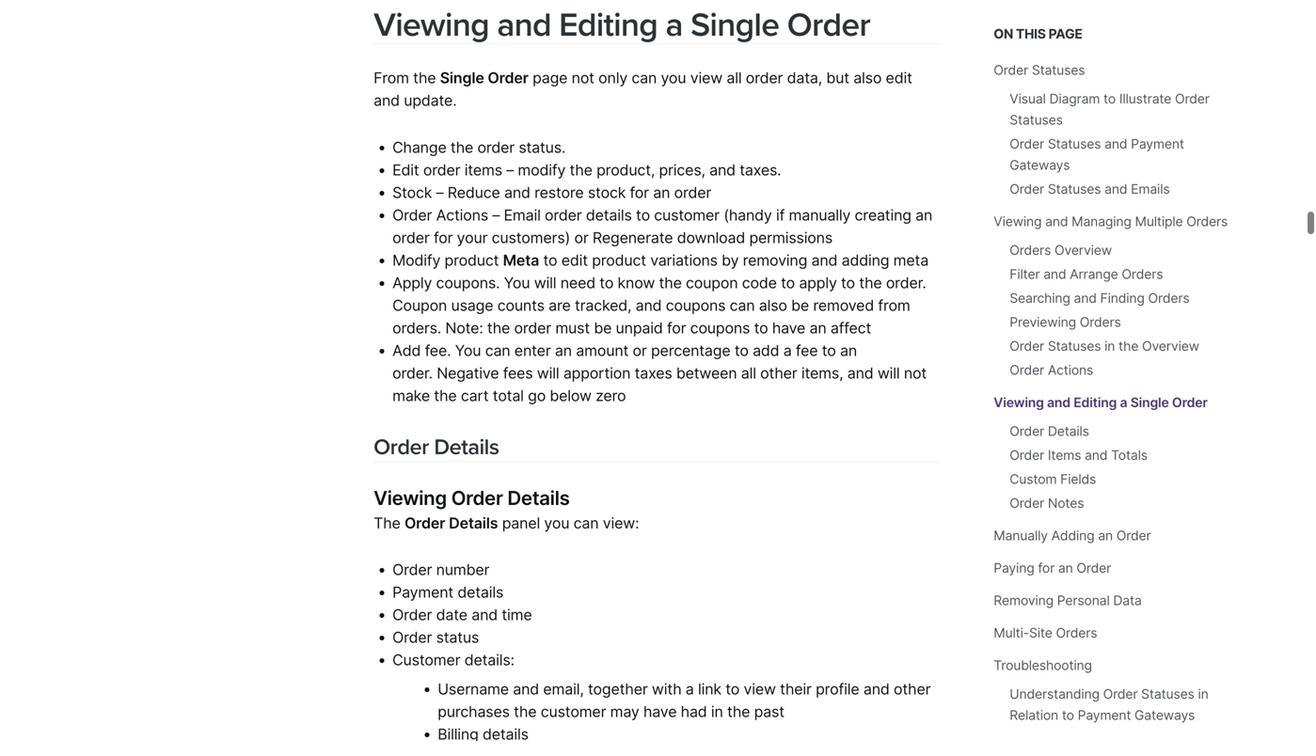 Task type: vqa. For each thing, say whether or not it's contained in the screenshot.
the email,
yes



Task type: describe. For each thing, give the bounding box(es) containing it.
statuses inside orders overview filter and arrange orders searching and finding orders previewing orders order statuses in the overview order actions
[[1048, 338, 1101, 354]]

multi-site orders link
[[994, 625, 1098, 641]]

order inside "page not only can you view all order data, but also edit and update."
[[746, 69, 783, 87]]

2 horizontal spatial –
[[507, 161, 514, 179]]

data
[[1114, 593, 1142, 609]]

username and email, together with a link to view their profile and other purchases the customer may have had in the past
[[438, 680, 931, 721]]

in inside orders overview filter and arrange orders searching and finding orders previewing orders order statuses in the overview order actions
[[1105, 338, 1115, 354]]

this
[[1016, 26, 1046, 42]]

creating
[[855, 206, 912, 224]]

order details
[[374, 434, 499, 461]]

order inside the understanding order statuses in relation to payment gateways
[[1103, 687, 1138, 703]]

stock
[[588, 184, 626, 202]]

past
[[754, 703, 785, 721]]

and up the email
[[504, 184, 531, 202]]

an right creating
[[916, 206, 933, 224]]

viewing and editing a single order for the rightmost viewing and editing a single order 'link'
[[994, 395, 1208, 411]]

customer
[[393, 651, 461, 670]]

for right paying
[[1038, 560, 1055, 576]]

coupon
[[686, 274, 738, 292]]

details down cart
[[434, 434, 499, 461]]

you inside viewing order details the order details panel you can view:
[[544, 514, 570, 532]]

and inside "page not only can you view all order data, but also edit and update."
[[374, 91, 400, 110]]

from
[[374, 69, 409, 87]]

view inside "page not only can you view all order data, but also edit and update."
[[690, 69, 723, 87]]

username
[[438, 680, 509, 699]]

can inside viewing order details the order details panel you can view:
[[574, 514, 599, 532]]

order down prices, at top right
[[674, 184, 712, 202]]

order statuses and payment gateways link
[[1010, 136, 1185, 173]]

order statuses
[[994, 62, 1085, 78]]

an up removing personal data 'link'
[[1059, 560, 1073, 576]]

a up totals
[[1120, 395, 1128, 411]]

custom
[[1010, 471, 1057, 487]]

restore
[[535, 184, 584, 202]]

finding
[[1101, 290, 1145, 306]]

to down removing at the right top of page
[[781, 274, 795, 292]]

make
[[393, 387, 430, 405]]

viewing for the rightmost viewing and editing a single order 'link'
[[994, 395, 1044, 411]]

other inside username and email, together with a link to view their profile and other purchases the customer may have had in the past
[[894, 680, 931, 699]]

and down order actions link
[[1047, 395, 1071, 411]]

and up orders overview link
[[1046, 214, 1069, 230]]

editing for the rightmost viewing and editing a single order 'link'
[[1074, 395, 1117, 411]]

page inside "page not only can you view all order data, but also edit and update."
[[533, 69, 568, 87]]

for down product,
[[630, 184, 649, 202]]

from
[[878, 296, 911, 315]]

affect
[[831, 319, 872, 337]]

between
[[677, 364, 737, 383]]

2 product from the left
[[592, 251, 646, 270]]

previewing
[[1010, 314, 1077, 330]]

the down adding
[[859, 274, 882, 292]]

searching and finding orders link
[[1010, 290, 1190, 306]]

only
[[599, 69, 628, 87]]

modify
[[518, 161, 566, 179]]

in inside username and email, together with a link to view their profile and other purchases the customer may have had in the past
[[711, 703, 723, 721]]

together
[[588, 680, 648, 699]]

the up items
[[451, 138, 474, 157]]

reduce
[[448, 184, 500, 202]]

removing
[[743, 251, 808, 270]]

an down prices, at top right
[[653, 184, 670, 202]]

searching
[[1010, 290, 1071, 306]]

manually
[[789, 206, 851, 224]]

permissions
[[750, 229, 833, 247]]

percentage
[[651, 342, 731, 360]]

orders up filter
[[1010, 242, 1051, 258]]

if
[[776, 206, 785, 224]]

modify
[[393, 251, 441, 270]]

viewing inside viewing order details the order details panel you can view:
[[374, 487, 447, 510]]

to up the removed
[[841, 274, 855, 292]]

understanding
[[1010, 687, 1100, 703]]

the up 'update.'
[[413, 69, 436, 87]]

meta
[[503, 251, 539, 270]]

statuses inside the understanding order statuses in relation to payment gateways
[[1142, 687, 1195, 703]]

fields
[[1061, 471, 1096, 487]]

email,
[[543, 680, 584, 699]]

an down must
[[555, 342, 572, 360]]

their
[[780, 680, 812, 699]]

an right adding
[[1098, 528, 1113, 544]]

not inside change the order status. edit order items – modify the product, prices, and taxes. stock – reduce and restore stock for an order order actions – email order details to customer (handy if manually creating an order for your customers) or regenerate download permissions modify product meta to edit product variations by removing and adding meta apply coupons. you will need to know the coupon code to apply to the order. coupon usage counts are tracked, and coupons can also be removed from orders. note: the order must be unpaid for coupons to have an affect add fee. you can enter an amount or percentage to add a fee to an order. negative fees will apportion taxes between all other items, and will not make the cart total go below zero
[[904, 364, 927, 383]]

stock
[[393, 184, 432, 202]]

know
[[618, 274, 655, 292]]

a inside change the order status. edit order items – modify the product, prices, and taxes. stock – reduce and restore stock for an order order actions – email order details to customer (handy if manually creating an order for your customers) or regenerate download permissions modify product meta to edit product variations by removing and adding meta apply coupons. you will need to know the coupon code to apply to the order. coupon usage counts are tracked, and coupons can also be removed from orders. note: the order must be unpaid for coupons to have an affect add fee. you can enter an amount or percentage to add a fee to an order. negative fees will apportion taxes between all other items, and will not make the cart total go below zero
[[784, 342, 792, 360]]

to right fee
[[822, 342, 836, 360]]

customers)
[[492, 229, 570, 247]]

apply
[[393, 274, 432, 292]]

order down change
[[423, 161, 461, 179]]

page not only can you view all order data, but also edit and update.
[[374, 69, 913, 110]]

1 product from the left
[[445, 251, 499, 270]]

details up panel
[[508, 487, 570, 510]]

1 vertical spatial single
[[440, 69, 484, 87]]

on this page
[[994, 26, 1083, 42]]

change
[[393, 138, 447, 157]]

to up add
[[754, 319, 768, 337]]

from the single order
[[374, 69, 529, 87]]

0 vertical spatial page
[[1049, 26, 1083, 42]]

will up "are"
[[534, 274, 557, 292]]

orders down 'searching and finding orders' "link"
[[1080, 314, 1121, 330]]

managing
[[1072, 214, 1132, 230]]

1 horizontal spatial you
[[504, 274, 530, 292]]

emails
[[1131, 181, 1170, 197]]

paying for an order
[[994, 560, 1112, 576]]

product,
[[597, 161, 655, 179]]

custom fields link
[[1010, 471, 1096, 487]]

also edit
[[854, 69, 913, 87]]

order up enter
[[514, 319, 551, 337]]

to up 'tracked,'
[[600, 274, 614, 292]]

for left your
[[434, 229, 453, 247]]

removed
[[813, 296, 874, 315]]

had
[[681, 703, 707, 721]]

the down 'order. negative'
[[434, 387, 457, 405]]

0 vertical spatial overview
[[1055, 242, 1112, 258]]

the down variations
[[659, 274, 682, 292]]

and up apply
[[812, 251, 838, 270]]

viewing for viewing and managing multiple orders link
[[994, 214, 1042, 230]]

gateways inside the understanding order statuses in relation to payment gateways
[[1135, 708, 1195, 724]]

email
[[504, 206, 541, 224]]

all inside change the order status. edit order items – modify the product, prices, and taxes. stock – reduce and restore stock for an order order actions – email order details to customer (handy if manually creating an order for your customers) or regenerate download permissions modify product meta to edit product variations by removing and adding meta apply coupons. you will need to know the coupon code to apply to the order. coupon usage counts are tracked, and coupons can also be removed from orders. note: the order must be unpaid for coupons to have an affect add fee. you can enter an amount or percentage to add a fee to an order. negative fees will apportion taxes between all other items, and will not make the cart total go below zero
[[741, 364, 756, 383]]

change the order status. edit order items – modify the product, prices, and taxes. stock – reduce and restore stock for an order order actions – email order details to customer (handy if manually creating an order for your customers) or regenerate download permissions modify product meta to edit product variations by removing and adding meta apply coupons. you will need to know the coupon code to apply to the order. coupon usage counts are tracked, and coupons can also be removed from orders. note: the order must be unpaid for coupons to have an affect add fee. you can enter an amount or percentage to add a fee to an order. negative fees will apportion taxes between all other items, and will not make the cart total go below zero
[[393, 138, 933, 405]]

can down code
[[730, 296, 755, 315]]

troubleshooting
[[994, 658, 1092, 674]]

order notes link
[[1010, 495, 1084, 511]]

1 vertical spatial coupons
[[690, 319, 750, 337]]

diagram
[[1050, 91, 1100, 107]]

purchases
[[438, 703, 510, 721]]

will right the items,
[[878, 364, 900, 383]]

may
[[610, 703, 640, 721]]

order inside change the order status. edit order items – modify the product, prices, and taxes. stock – reduce and restore stock for an order order actions – email order details to customer (handy if manually creating an order for your customers) or regenerate download permissions modify product meta to edit product variations by removing and adding meta apply coupons. you will need to know the coupon code to apply to the order. coupon usage counts are tracked, and coupons can also be removed from orders. note: the order must be unpaid for coupons to have an affect add fee. you can enter an amount or percentage to add a fee to an order. negative fees will apportion taxes between all other items, and will not make the cart total go below zero
[[393, 206, 432, 224]]

status
[[436, 629, 479, 647]]

and up unpaid
[[636, 296, 662, 315]]

0 horizontal spatial be
[[594, 319, 612, 337]]

payment inside the understanding order statuses in relation to payment gateways
[[1078, 708, 1131, 724]]

orders right multiple
[[1187, 214, 1228, 230]]

customer details:
[[393, 651, 515, 670]]

profile
[[816, 680, 860, 699]]

site
[[1029, 625, 1053, 641]]

the up restore
[[570, 161, 593, 179]]

time
[[502, 606, 532, 625]]

will up 'go'
[[537, 364, 559, 383]]

the right 'purchases'
[[514, 703, 537, 721]]

an down affect
[[840, 342, 857, 360]]

to inside "visual diagram to illustrate order statuses order statuses and payment gateways order statuses and emails"
[[1104, 91, 1116, 107]]

single for the rightmost viewing and editing a single order 'link'
[[1131, 395, 1169, 411]]

amount
[[576, 342, 629, 360]]

and up from the single order at the top left of page
[[497, 5, 551, 45]]

details inside change the order status. edit order items – modify the product, prices, and taxes. stock – reduce and restore stock for an order order actions – email order details to customer (handy if manually creating an order for your customers) or regenerate download permissions modify product meta to edit product variations by removing and adding meta apply coupons. you will need to know the coupon code to apply to the order. coupon usage counts are tracked, and coupons can also be removed from orders. note: the order must be unpaid for coupons to have an affect add fee. you can enter an amount or percentage to add a fee to an order. negative fees will apportion taxes between all other items, and will not make the cart total go below zero
[[586, 206, 632, 224]]

number
[[436, 561, 490, 579]]

orders up 'finding'
[[1122, 266, 1163, 282]]

0 horizontal spatial you
[[455, 342, 481, 360]]

removing personal data
[[994, 593, 1142, 609]]

details inside order details order items and totals custom fields order notes
[[1048, 423, 1090, 439]]

arrange
[[1070, 266, 1119, 282]]

and left taxes.
[[710, 161, 736, 179]]

view inside username and email, together with a link to view their profile and other purchases the customer may have had in the past
[[744, 680, 776, 699]]

add
[[393, 342, 421, 360]]

and right the items,
[[848, 364, 874, 383]]

and up viewing and managing multiple orders
[[1105, 181, 1128, 197]]

order statuses in the overview link
[[1010, 338, 1200, 354]]

orders down personal
[[1056, 625, 1098, 641]]

1 vertical spatial or
[[633, 342, 647, 360]]

relation
[[1010, 708, 1059, 724]]

to inside username and email, together with a link to view their profile and other purchases the customer may have had in the past
[[726, 680, 740, 699]]

order statuses and emails link
[[1010, 181, 1170, 197]]



Task type: locate. For each thing, give the bounding box(es) containing it.
0 vertical spatial or
[[574, 229, 589, 247]]

order
[[787, 5, 870, 45], [994, 62, 1029, 78], [488, 69, 529, 87], [1175, 91, 1210, 107], [1010, 136, 1045, 152], [1010, 181, 1045, 197], [393, 206, 432, 224], [1010, 338, 1045, 354], [1010, 362, 1045, 378], [1172, 395, 1208, 411], [1010, 423, 1045, 439], [374, 434, 429, 461], [1010, 447, 1045, 463], [451, 487, 503, 510], [1010, 495, 1045, 511], [405, 514, 445, 532], [1117, 528, 1151, 544], [1077, 560, 1112, 576], [393, 561, 432, 579], [393, 606, 432, 625], [393, 629, 432, 647], [1103, 687, 1138, 703]]

view right only
[[690, 69, 723, 87]]

the left past at the bottom of the page
[[727, 703, 750, 721]]

can right only
[[632, 69, 657, 87]]

you right only
[[661, 69, 686, 87]]

0 horizontal spatial have
[[644, 703, 677, 721]]

data,
[[787, 69, 823, 87]]

fee.
[[425, 342, 451, 360]]

0 vertical spatial –
[[507, 161, 514, 179]]

2 vertical spatial single
[[1131, 395, 1169, 411]]

the
[[374, 514, 401, 532]]

viewing order details the order details panel you can view:
[[374, 487, 639, 532]]

1 horizontal spatial editing
[[1074, 395, 1117, 411]]

0 vertical spatial be
[[792, 296, 809, 315]]

coupon
[[393, 296, 447, 315]]

and inside order details order items and totals custom fields order notes
[[1085, 447, 1108, 463]]

can inside "page not only can you view all order data, but also edit and update."
[[632, 69, 657, 87]]

1 horizontal spatial –
[[492, 206, 500, 224]]

0 horizontal spatial actions
[[436, 206, 488, 224]]

payment inside "visual diagram to illustrate order statuses order statuses and payment gateways order statuses and emails"
[[1131, 136, 1185, 152]]

total
[[493, 387, 524, 405]]

2 horizontal spatial single
[[1131, 395, 1169, 411]]

1 horizontal spatial gateways
[[1135, 708, 1195, 724]]

0 horizontal spatial view
[[690, 69, 723, 87]]

order up modify
[[393, 229, 430, 247]]

and left email, at the bottom left of the page
[[513, 680, 539, 699]]

payment
[[1131, 136, 1185, 152], [393, 584, 454, 602], [1078, 708, 1131, 724]]

0 horizontal spatial viewing and editing a single order link
[[374, 5, 870, 45]]

0 horizontal spatial customer
[[541, 703, 606, 721]]

you up counts
[[504, 274, 530, 292]]

details inside order number payment details order date and time order status
[[458, 584, 504, 602]]

0 vertical spatial coupons
[[666, 296, 726, 315]]

actions
[[436, 206, 488, 224], [1048, 362, 1094, 378]]

not down from
[[904, 364, 927, 383]]

troubleshooting link
[[994, 658, 1092, 674]]

you
[[504, 274, 530, 292], [455, 342, 481, 360]]

and down the filter and arrange orders link
[[1074, 290, 1097, 306]]

0 vertical spatial editing
[[559, 5, 658, 45]]

order details order items and totals custom fields order notes
[[1010, 423, 1148, 511]]

0 vertical spatial not
[[572, 69, 595, 87]]

viewing down order actions link
[[994, 395, 1044, 411]]

viewing
[[374, 5, 489, 45], [994, 214, 1042, 230], [994, 395, 1044, 411], [374, 487, 447, 510]]

– left the email
[[492, 206, 500, 224]]

1 horizontal spatial viewing and editing a single order
[[994, 395, 1208, 411]]

a
[[666, 5, 683, 45], [784, 342, 792, 360], [1120, 395, 1128, 411], [686, 680, 694, 699]]

apply
[[799, 274, 837, 292]]

items
[[465, 161, 502, 179]]

manually adding an order link
[[994, 528, 1151, 544]]

0 vertical spatial have
[[772, 319, 806, 337]]

and down orders overview link
[[1044, 266, 1067, 282]]

order. negative
[[393, 364, 499, 383]]

single
[[691, 5, 779, 45], [440, 69, 484, 87], [1131, 395, 1169, 411]]

have
[[772, 319, 806, 337], [644, 703, 677, 721]]

customer inside username and email, together with a link to view their profile and other purchases the customer may have had in the past
[[541, 703, 606, 721]]

but
[[827, 69, 850, 87]]

or
[[574, 229, 589, 247], [633, 342, 647, 360]]

order details link
[[1010, 423, 1090, 439], [374, 434, 499, 461]]

not inside "page not only can you view all order data, but also edit and update."
[[572, 69, 595, 87]]

details up items
[[1048, 423, 1090, 439]]

1 horizontal spatial or
[[633, 342, 647, 360]]

must
[[556, 319, 590, 337]]

0 horizontal spatial overview
[[1055, 242, 1112, 258]]

viewing up orders overview link
[[994, 214, 1042, 230]]

1 horizontal spatial be
[[792, 296, 809, 315]]

have inside change the order status. edit order items – modify the product, prices, and taxes. stock – reduce and restore stock for an order order actions – email order details to customer (handy if manually creating an order for your customers) or regenerate download permissions modify product meta to edit product variations by removing and adding meta apply coupons. you will need to know the coupon code to apply to the order. coupon usage counts are tracked, and coupons can also be removed from orders. note: the order must be unpaid for coupons to have an affect add fee. you can enter an amount or percentage to add a fee to an order. negative fees will apportion taxes between all other items, and will not make the cart total go below zero
[[772, 319, 806, 337]]

0 horizontal spatial gateways
[[1010, 157, 1070, 173]]

apportion
[[564, 364, 631, 383]]

not left only
[[572, 69, 595, 87]]

statuses
[[1032, 62, 1085, 78], [1010, 112, 1063, 128], [1048, 136, 1101, 152], [1048, 181, 1101, 197], [1048, 338, 1101, 354], [1142, 687, 1195, 703]]

0 horizontal spatial product
[[445, 251, 499, 270]]

coupons down coupon at right
[[666, 296, 726, 315]]

have down with
[[644, 703, 677, 721]]

or down unpaid
[[633, 342, 647, 360]]

1 vertical spatial you
[[544, 514, 570, 532]]

multiple
[[1135, 214, 1183, 230]]

– right stock
[[436, 184, 444, 202]]

view up past at the bottom of the page
[[744, 680, 776, 699]]

1 horizontal spatial have
[[772, 319, 806, 337]]

a left link
[[686, 680, 694, 699]]

visual
[[1010, 91, 1046, 107]]

1 horizontal spatial in
[[1105, 338, 1115, 354]]

or up the 'edit' in the left top of the page
[[574, 229, 589, 247]]

actions inside change the order status. edit order items – modify the product, prices, and taxes. stock – reduce and restore stock for an order order actions – email order details to customer (handy if manually creating an order for your customers) or regenerate download permissions modify product meta to edit product variations by removing and adding meta apply coupons. you will need to know the coupon code to apply to the order. coupon usage counts are tracked, and coupons can also be removed from orders. note: the order must be unpaid for coupons to have an affect add fee. you can enter an amount or percentage to add a fee to an order. negative fees will apportion taxes between all other items, and will not make the cart total go below zero
[[436, 206, 488, 224]]

to right diagram
[[1104, 91, 1116, 107]]

unpaid
[[616, 319, 663, 337]]

payment inside order number payment details order date and time order status
[[393, 584, 454, 602]]

2 vertical spatial –
[[492, 206, 500, 224]]

0 vertical spatial payment
[[1131, 136, 1185, 152]]

be down 'tracked,'
[[594, 319, 612, 337]]

0 vertical spatial you
[[661, 69, 686, 87]]

1 vertical spatial view
[[744, 680, 776, 699]]

– right items
[[507, 161, 514, 179]]

0 vertical spatial customer
[[654, 206, 720, 224]]

page left only
[[533, 69, 568, 87]]

have inside username and email, together with a link to view their profile and other purchases the customer may have had in the past
[[644, 703, 677, 721]]

link
[[698, 680, 722, 699]]

details down stock
[[586, 206, 632, 224]]

customer down email, at the bottom left of the page
[[541, 703, 606, 721]]

to left the 'edit' in the left top of the page
[[543, 251, 557, 270]]

order actions link
[[1010, 362, 1094, 378]]

the down 'finding'
[[1119, 338, 1139, 354]]

0 vertical spatial other
[[761, 364, 798, 383]]

0 vertical spatial actions
[[436, 206, 488, 224]]

0 horizontal spatial or
[[574, 229, 589, 247]]

0 vertical spatial single
[[691, 5, 779, 45]]

personal
[[1058, 593, 1110, 609]]

1 horizontal spatial not
[[904, 364, 927, 383]]

1 vertical spatial details
[[458, 584, 504, 602]]

edit
[[562, 251, 588, 270]]

to inside the understanding order statuses in relation to payment gateways
[[1062, 708, 1075, 724]]

actions up your
[[436, 206, 488, 224]]

1 vertical spatial page
[[533, 69, 568, 87]]

you right fee.
[[455, 342, 481, 360]]

viewing and editing a single order link down order statuses in the overview link
[[994, 395, 1208, 411]]

order down restore
[[545, 206, 582, 224]]

1 vertical spatial viewing and editing a single order
[[994, 395, 1208, 411]]

adding
[[1052, 528, 1095, 544]]

customer inside change the order status. edit order items – modify the product, prices, and taxes. stock – reduce and restore stock for an order order actions – email order details to customer (handy if manually creating an order for your customers) or regenerate download permissions modify product meta to edit product variations by removing and adding meta apply coupons. you will need to know the coupon code to apply to the order. coupon usage counts are tracked, and coupons can also be removed from orders. note: the order must be unpaid for coupons to have an affect add fee. you can enter an amount or percentage to add a fee to an order. negative fees will apportion taxes between all other items, and will not make the cart total go below zero
[[654, 206, 720, 224]]

a inside username and email, together with a link to view their profile and other purchases the customer may have had in the past
[[686, 680, 694, 699]]

coupons
[[666, 296, 726, 315], [690, 319, 750, 337]]

below
[[550, 387, 592, 405]]

by
[[722, 251, 739, 270]]

can up fees
[[485, 342, 511, 360]]

order.
[[886, 274, 927, 292]]

need
[[561, 274, 596, 292]]

order items and totals link
[[1010, 447, 1148, 463]]

items,
[[802, 364, 844, 383]]

order statuses link
[[994, 62, 1085, 78]]

and inside order number payment details order date and time order status
[[472, 606, 498, 625]]

orders. note:
[[393, 319, 483, 337]]

page
[[1049, 26, 1083, 42], [533, 69, 568, 87]]

and down visual diagram to illustrate order statuses link
[[1105, 136, 1128, 152]]

0 horizontal spatial viewing and editing a single order
[[374, 5, 870, 45]]

will
[[534, 274, 557, 292], [537, 364, 559, 383], [878, 364, 900, 383]]

1 vertical spatial be
[[594, 319, 612, 337]]

removing personal data link
[[994, 593, 1142, 609]]

the
[[413, 69, 436, 87], [451, 138, 474, 157], [570, 161, 593, 179], [659, 274, 682, 292], [859, 274, 882, 292], [487, 319, 510, 337], [1119, 338, 1139, 354], [434, 387, 457, 405], [514, 703, 537, 721], [727, 703, 750, 721]]

1 vertical spatial –
[[436, 184, 444, 202]]

be right the also
[[792, 296, 809, 315]]

details
[[586, 206, 632, 224], [458, 584, 504, 602]]

1 vertical spatial other
[[894, 680, 931, 699]]

all left data,
[[727, 69, 742, 87]]

all down add
[[741, 364, 756, 383]]

1 horizontal spatial order details link
[[1010, 423, 1090, 439]]

1 horizontal spatial view
[[744, 680, 776, 699]]

0 horizontal spatial single
[[440, 69, 484, 87]]

other down add
[[761, 364, 798, 383]]

understanding order statuses in relation to payment gateways
[[1010, 687, 1209, 724]]

0 horizontal spatial editing
[[559, 5, 658, 45]]

meta
[[894, 251, 929, 270]]

coupons up percentage
[[690, 319, 750, 337]]

1 vertical spatial you
[[455, 342, 481, 360]]

editing for the left viewing and editing a single order 'link'
[[559, 5, 658, 45]]

1 vertical spatial gateways
[[1135, 708, 1195, 724]]

2 horizontal spatial in
[[1198, 687, 1209, 703]]

to left add
[[735, 342, 749, 360]]

overview up the filter and arrange orders link
[[1055, 242, 1112, 258]]

you inside "page not only can you view all order data, but also edit and update."
[[661, 69, 686, 87]]

payment up emails
[[1131, 136, 1185, 152]]

0 horizontal spatial not
[[572, 69, 595, 87]]

1 vertical spatial editing
[[1074, 395, 1117, 411]]

to down understanding
[[1062, 708, 1075, 724]]

0 horizontal spatial –
[[436, 184, 444, 202]]

edit
[[393, 161, 419, 179]]

details left panel
[[449, 514, 498, 532]]

order number payment details order date and time order status
[[393, 561, 532, 647]]

orders right 'finding'
[[1149, 290, 1190, 306]]

gateways
[[1010, 157, 1070, 173], [1135, 708, 1195, 724]]

1 horizontal spatial page
[[1049, 26, 1083, 42]]

for up percentage
[[667, 319, 686, 337]]

all inside "page not only can you view all order data, but also edit and update."
[[727, 69, 742, 87]]

order up items
[[478, 138, 515, 157]]

0 vertical spatial gateways
[[1010, 157, 1070, 173]]

other inside change the order status. edit order items – modify the product, prices, and taxes. stock – reduce and restore stock for an order order actions – email order details to customer (handy if manually creating an order for your customers) or regenerate download permissions modify product meta to edit product variations by removing and adding meta apply coupons. you will need to know the coupon code to apply to the order. coupon usage counts are tracked, and coupons can also be removed from orders. note: the order must be unpaid for coupons to have an affect add fee. you can enter an amount or percentage to add a fee to an order. negative fees will apportion taxes between all other items, and will not make the cart total go below zero
[[761, 364, 798, 383]]

0 vertical spatial all
[[727, 69, 742, 87]]

payment up date on the bottom
[[393, 584, 454, 602]]

0 vertical spatial viewing and editing a single order
[[374, 5, 870, 45]]

fees
[[503, 364, 533, 383]]

and up fields
[[1085, 447, 1108, 463]]

0 horizontal spatial in
[[711, 703, 723, 721]]

1 horizontal spatial other
[[894, 680, 931, 699]]

0 horizontal spatial you
[[544, 514, 570, 532]]

2 vertical spatial payment
[[1078, 708, 1131, 724]]

1 horizontal spatial you
[[661, 69, 686, 87]]

1 vertical spatial payment
[[393, 584, 454, 602]]

update.
[[404, 91, 457, 110]]

your
[[457, 229, 488, 247]]

0 horizontal spatial page
[[533, 69, 568, 87]]

totals
[[1111, 447, 1148, 463]]

other right profile at the right bottom of page
[[894, 680, 931, 699]]

details down the number
[[458, 584, 504, 602]]

notes
[[1048, 495, 1084, 511]]

product
[[445, 251, 499, 270], [592, 251, 646, 270]]

0 horizontal spatial other
[[761, 364, 798, 383]]

viewing for the left viewing and editing a single order 'link'
[[374, 5, 489, 45]]

1 vertical spatial viewing and editing a single order link
[[994, 395, 1208, 411]]

the inside orders overview filter and arrange orders searching and finding orders previewing orders order statuses in the overview order actions
[[1119, 338, 1139, 354]]

multi-
[[994, 625, 1030, 641]]

an up fee
[[810, 319, 827, 337]]

1 vertical spatial have
[[644, 703, 677, 721]]

1 vertical spatial actions
[[1048, 362, 1094, 378]]

orders overview link
[[1010, 242, 1112, 258]]

variations
[[651, 251, 718, 270]]

details
[[1048, 423, 1090, 439], [434, 434, 499, 461], [508, 487, 570, 510], [449, 514, 498, 532]]

viewing and editing a single order link up only
[[374, 5, 870, 45]]

0 horizontal spatial order details link
[[374, 434, 499, 461]]

usage
[[451, 296, 493, 315]]

0 vertical spatial details
[[586, 206, 632, 224]]

1 vertical spatial not
[[904, 364, 927, 383]]

other
[[761, 364, 798, 383], [894, 680, 931, 699]]

1 vertical spatial overview
[[1142, 338, 1200, 354]]

1 horizontal spatial single
[[691, 5, 779, 45]]

have down the also
[[772, 319, 806, 337]]

0 vertical spatial view
[[690, 69, 723, 87]]

orders
[[1187, 214, 1228, 230], [1010, 242, 1051, 258], [1122, 266, 1163, 282], [1149, 290, 1190, 306], [1080, 314, 1121, 330], [1056, 625, 1098, 641]]

0 horizontal spatial details
[[458, 584, 504, 602]]

page right this
[[1049, 26, 1083, 42]]

for
[[630, 184, 649, 202], [434, 229, 453, 247], [667, 319, 686, 337], [1038, 560, 1055, 576]]

1 horizontal spatial overview
[[1142, 338, 1200, 354]]

manually
[[994, 528, 1048, 544]]

viewing and editing a single order down order statuses in the overview link
[[994, 395, 1208, 411]]

actions inside orders overview filter and arrange orders searching and finding orders previewing orders order statuses in the overview order actions
[[1048, 362, 1094, 378]]

order
[[746, 69, 783, 87], [478, 138, 515, 157], [423, 161, 461, 179], [674, 184, 712, 202], [545, 206, 582, 224], [393, 229, 430, 247], [514, 319, 551, 337]]

1 vertical spatial all
[[741, 364, 756, 383]]

1 horizontal spatial details
[[586, 206, 632, 224]]

1 horizontal spatial customer
[[654, 206, 720, 224]]

the down counts
[[487, 319, 510, 337]]

to right link
[[726, 680, 740, 699]]

you right panel
[[544, 514, 570, 532]]

to up regenerate
[[636, 206, 650, 224]]

filter and arrange orders link
[[1010, 266, 1163, 282]]

in inside the understanding order statuses in relation to payment gateways
[[1198, 687, 1209, 703]]

manually adding an order
[[994, 528, 1151, 544]]

viewing up from the single order at the top left of page
[[374, 5, 489, 45]]

are
[[549, 296, 571, 315]]

1 horizontal spatial actions
[[1048, 362, 1094, 378]]

viewing and editing a single order up only
[[374, 5, 870, 45]]

not
[[572, 69, 595, 87], [904, 364, 927, 383]]

viewing and editing a single order for the left viewing and editing a single order 'link'
[[374, 5, 870, 45]]

0 vertical spatial you
[[504, 274, 530, 292]]

single for the left viewing and editing a single order 'link'
[[691, 5, 779, 45]]

1 horizontal spatial product
[[592, 251, 646, 270]]

and right profile at the right bottom of page
[[864, 680, 890, 699]]

1 horizontal spatial viewing and editing a single order link
[[994, 395, 1208, 411]]

1 vertical spatial customer
[[541, 703, 606, 721]]

a up "page not only can you view all order data, but also edit and update."
[[666, 5, 683, 45]]

previewing orders link
[[1010, 314, 1121, 330]]

paying
[[994, 560, 1035, 576]]

gateways inside "visual diagram to illustrate order statuses order statuses and payment gateways order statuses and emails"
[[1010, 157, 1070, 173]]

removing
[[994, 593, 1054, 609]]

and left time
[[472, 606, 498, 625]]

multi-site orders
[[994, 625, 1098, 641]]

viewing and managing multiple orders
[[994, 214, 1228, 230]]

order details link down make
[[374, 434, 499, 461]]

on
[[994, 26, 1013, 42]]

0 vertical spatial viewing and editing a single order link
[[374, 5, 870, 45]]

payment down understanding
[[1078, 708, 1131, 724]]

can left view:
[[574, 514, 599, 532]]

viewing and editing a single order link
[[374, 5, 870, 45], [994, 395, 1208, 411]]



